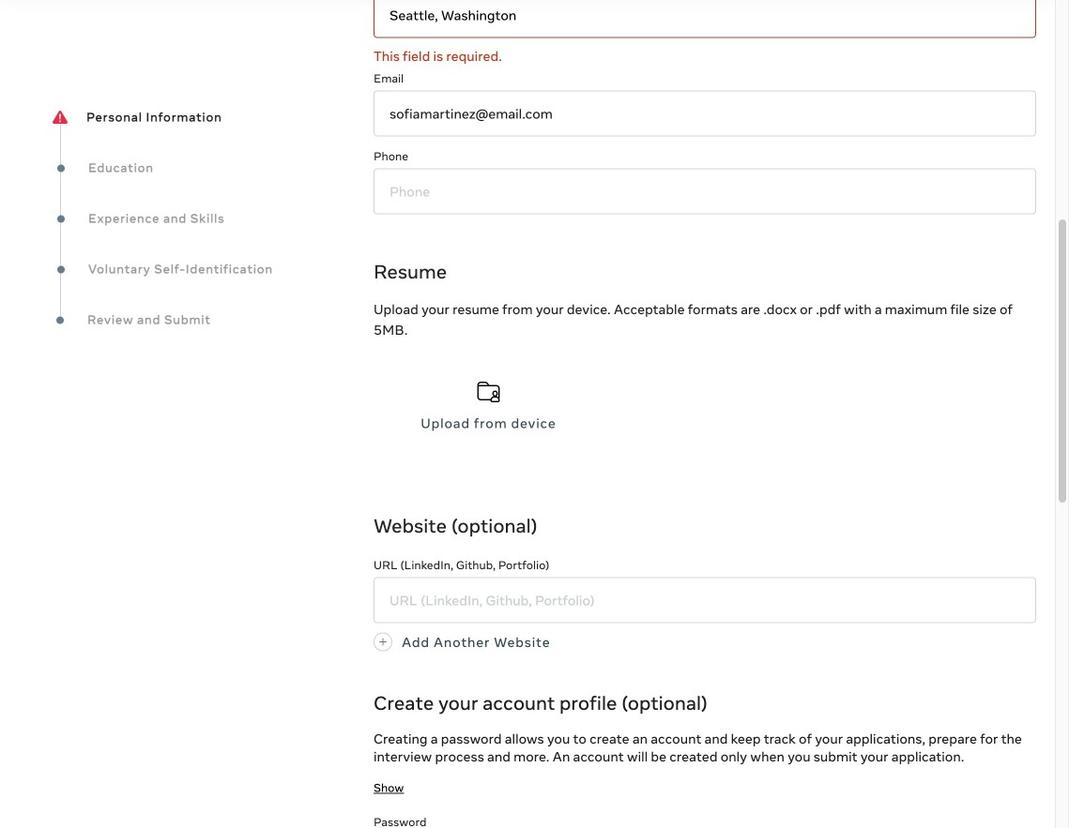 Task type: locate. For each thing, give the bounding box(es) containing it.
Phone text field
[[374, 169, 1036, 215]]

Location text field
[[374, 0, 1036, 38]]

URL (LinkedIn, Github, Portfolio) text field
[[374, 578, 1036, 624]]



Task type: vqa. For each thing, say whether or not it's contained in the screenshot.
Meta black icon
no



Task type: describe. For each thing, give the bounding box(es) containing it.
Email text field
[[374, 91, 1036, 137]]



